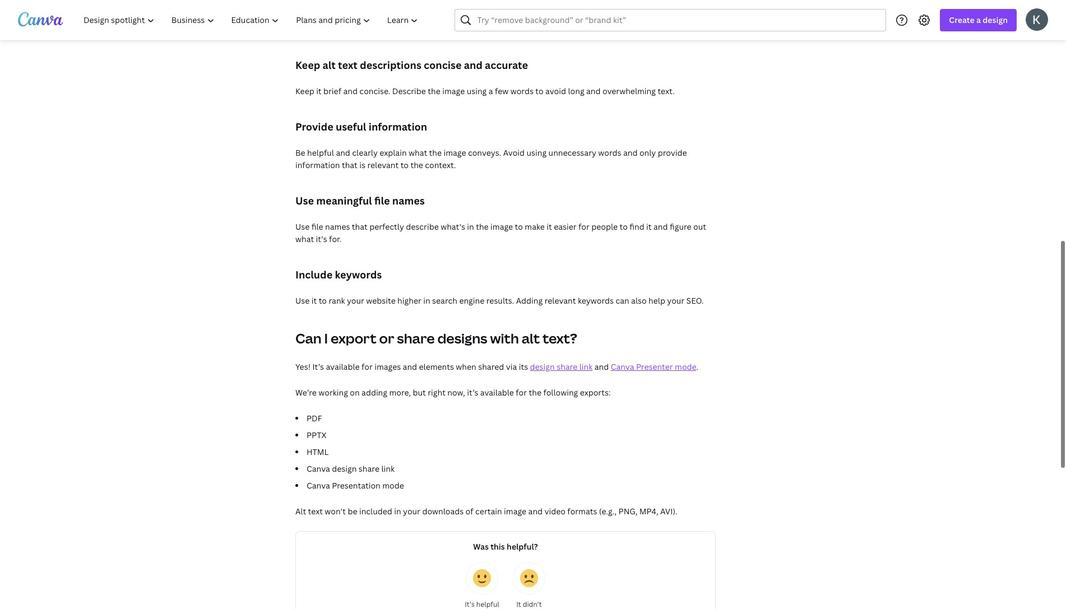 Task type: locate. For each thing, give the bounding box(es) containing it.
1 horizontal spatial design
[[530, 362, 555, 372]]

design
[[983, 15, 1008, 25], [530, 362, 555, 372], [332, 464, 357, 474]]

in right included on the left of the page
[[394, 506, 401, 517]]

a right create
[[977, 15, 981, 25]]

link up canva presentation mode
[[382, 464, 395, 474]]

2 vertical spatial in
[[394, 506, 401, 517]]

on
[[350, 388, 360, 398]]

can
[[296, 329, 322, 348]]

the left following
[[529, 388, 542, 398]]

words inside be helpful and clearly explain what the image conveys. avoid using unnecessary words and only provide information that is relevant to the context.
[[599, 148, 622, 158]]

image left make
[[491, 222, 513, 232]]

1 keep from the top
[[296, 58, 320, 72]]

using inside be helpful and clearly explain what the image conveys. avoid using unnecessary words and only provide information that is relevant to the context.
[[527, 148, 547, 158]]

what right explain
[[409, 148, 427, 158]]

unnecessary
[[549, 148, 597, 158]]

keep for keep alt text descriptions concise and accurate
[[296, 58, 320, 72]]

0 vertical spatial what
[[409, 148, 427, 158]]

2 horizontal spatial design
[[983, 15, 1008, 25]]

helpful
[[307, 148, 334, 158]]

0 vertical spatial available
[[326, 362, 360, 372]]

words
[[511, 86, 534, 96], [599, 148, 622, 158]]

text.
[[658, 86, 675, 96]]

be helpful and clearly explain what the image conveys. avoid using unnecessary words and only provide information that is relevant to the context.
[[296, 148, 687, 171]]

it
[[316, 86, 322, 96], [547, 222, 552, 232], [647, 222, 652, 232], [312, 296, 317, 306]]

easier
[[554, 222, 577, 232]]

0 horizontal spatial information
[[296, 160, 340, 171]]

image right certain
[[504, 506, 527, 517]]

for left images
[[362, 362, 373, 372]]

0 horizontal spatial relevant
[[368, 160, 399, 171]]

is
[[360, 160, 366, 171]]

for inside use file names that perfectly describe what's in the image to make it easier for people to find it and figure out what it's for.
[[579, 222, 590, 232]]

design right its on the left
[[530, 362, 555, 372]]

0 vertical spatial mode
[[675, 362, 697, 372]]

using right avoid
[[527, 148, 547, 158]]

more,
[[389, 388, 411, 398]]

design inside dropdown button
[[983, 15, 1008, 25]]

1 horizontal spatial share
[[397, 329, 435, 348]]

0 vertical spatial text
[[338, 58, 358, 72]]

designs
[[438, 329, 488, 348]]

to down explain
[[401, 160, 409, 171]]

3 use from the top
[[296, 296, 310, 306]]

canva up "won't"
[[307, 481, 330, 491]]

2 vertical spatial canva
[[307, 481, 330, 491]]

your right rank
[[347, 296, 364, 306]]

1 vertical spatial that
[[352, 222, 368, 232]]

alt
[[296, 506, 306, 517]]

your left downloads
[[403, 506, 421, 517]]

0 vertical spatial words
[[511, 86, 534, 96]]

0 horizontal spatial available
[[326, 362, 360, 372]]

top level navigation element
[[76, 9, 428, 31]]

be
[[348, 506, 358, 517]]

2 vertical spatial share
[[359, 464, 380, 474]]

that left is
[[342, 160, 358, 171]]

relevant down explain
[[368, 160, 399, 171]]

a inside dropdown button
[[977, 15, 981, 25]]

1 horizontal spatial using
[[527, 148, 547, 158]]

to left rank
[[319, 296, 327, 306]]

0 vertical spatial link
[[580, 362, 593, 372]]

1 vertical spatial using
[[527, 148, 547, 158]]

0 horizontal spatial names
[[325, 222, 350, 232]]

using left few
[[467, 86, 487, 96]]

won't
[[325, 506, 346, 517]]

0 horizontal spatial link
[[382, 464, 395, 474]]

for right easier
[[579, 222, 590, 232]]

it left rank
[[312, 296, 317, 306]]

when
[[456, 362, 477, 372]]

html
[[307, 447, 329, 458]]

names up the 'describe'
[[393, 194, 425, 208]]

text right alt at the bottom left of the page
[[308, 506, 323, 517]]

and right images
[[403, 362, 417, 372]]

use down include
[[296, 296, 310, 306]]

image
[[443, 86, 465, 96], [444, 148, 466, 158], [491, 222, 513, 232], [504, 506, 527, 517]]

link
[[580, 362, 593, 372], [382, 464, 395, 474]]

engine
[[460, 296, 485, 306]]

what
[[409, 148, 427, 158], [296, 234, 314, 245]]

1 vertical spatial in
[[424, 296, 431, 306]]

2 vertical spatial for
[[516, 388, 527, 398]]

concise.
[[360, 86, 391, 96]]

names inside use file names that perfectly describe what's in the image to make it easier for people to find it and figure out what it's for.
[[325, 222, 350, 232]]

1 horizontal spatial text
[[338, 58, 358, 72]]

design up canva presentation mode
[[332, 464, 357, 474]]

1 vertical spatial alt
[[522, 329, 540, 348]]

it right the find
[[647, 222, 652, 232]]

information down helpful
[[296, 160, 340, 171]]

1 vertical spatial a
[[489, 86, 493, 96]]

link up exports:
[[580, 362, 593, 372]]

0 vertical spatial names
[[393, 194, 425, 208]]

0 horizontal spatial words
[[511, 86, 534, 96]]

your right help
[[668, 296, 685, 306]]

shared
[[479, 362, 504, 372]]

file up perfectly
[[375, 194, 390, 208]]

1 vertical spatial information
[[296, 160, 340, 171]]

mode right 'presenter'
[[675, 362, 697, 372]]

0 horizontal spatial mode
[[383, 481, 404, 491]]

in
[[467, 222, 474, 232], [424, 296, 431, 306], [394, 506, 401, 517]]

keywords left can
[[578, 296, 614, 306]]

1 vertical spatial link
[[382, 464, 395, 474]]

the left context.
[[411, 160, 423, 171]]

images
[[375, 362, 401, 372]]

the up context.
[[429, 148, 442, 158]]

was
[[474, 542, 489, 552]]

0 horizontal spatial for
[[362, 362, 373, 372]]

alt right with
[[522, 329, 540, 348]]

adding
[[362, 388, 388, 398]]

words right few
[[511, 86, 534, 96]]

1 horizontal spatial words
[[599, 148, 622, 158]]

create a design button
[[941, 9, 1017, 31]]

2 vertical spatial use
[[296, 296, 310, 306]]

image inside be helpful and clearly explain what the image conveys. avoid using unnecessary words and only provide information that is relevant to the context.
[[444, 148, 466, 158]]

2 horizontal spatial for
[[579, 222, 590, 232]]

0 horizontal spatial design
[[332, 464, 357, 474]]

pptx
[[307, 430, 327, 441]]

in inside use file names that perfectly describe what's in the image to make it easier for people to find it and figure out what it's for.
[[467, 222, 474, 232]]

information
[[369, 120, 428, 133], [296, 160, 340, 171]]

it right make
[[547, 222, 552, 232]]

2 keep from the top
[[296, 86, 314, 96]]

1 horizontal spatial for
[[516, 388, 527, 398]]

0 horizontal spatial keywords
[[335, 268, 382, 282]]

avoid
[[546, 86, 566, 96]]

use inside use file names that perfectly describe what's in the image to make it easier for people to find it and figure out what it's for.
[[296, 222, 310, 232]]

available
[[326, 362, 360, 372], [481, 388, 514, 398]]

use for use it to rank your website higher in search engine results. adding relevant keywords can also help your seo.
[[296, 296, 310, 306]]

and left only
[[624, 148, 638, 158]]

only
[[640, 148, 656, 158]]

design right create
[[983, 15, 1008, 25]]

0 horizontal spatial file
[[312, 222, 323, 232]]

2 horizontal spatial your
[[668, 296, 685, 306]]

0 vertical spatial file
[[375, 194, 390, 208]]

elements
[[419, 362, 454, 372]]

use for use file names that perfectly describe what's in the image to make it easier for people to find it and figure out what it's for.
[[296, 222, 310, 232]]

0 horizontal spatial a
[[489, 86, 493, 96]]

1 vertical spatial relevant
[[545, 296, 576, 306]]

0 horizontal spatial alt
[[323, 58, 336, 72]]

1 horizontal spatial available
[[481, 388, 514, 398]]

information up explain
[[369, 120, 428, 133]]

file
[[375, 194, 390, 208], [312, 222, 323, 232]]

alt up brief
[[323, 58, 336, 72]]

with
[[490, 329, 519, 348]]

use
[[296, 194, 314, 208], [296, 222, 310, 232], [296, 296, 310, 306]]

formats
[[568, 506, 598, 517]]

canva down html
[[307, 464, 330, 474]]

describe
[[393, 86, 426, 96]]

0 horizontal spatial what
[[296, 234, 314, 245]]

1 vertical spatial names
[[325, 222, 350, 232]]

exports:
[[580, 388, 611, 398]]

0 horizontal spatial in
[[394, 506, 401, 517]]

0 vertical spatial a
[[977, 15, 981, 25]]

provide
[[658, 148, 687, 158]]

keep for keep it brief and concise. describe the image using a few words to avoid long and overwhelming text.
[[296, 86, 314, 96]]

mp4,
[[640, 506, 659, 517]]

0 vertical spatial share
[[397, 329, 435, 348]]

1 vertical spatial text
[[308, 506, 323, 517]]

of
[[466, 506, 474, 517]]

1 horizontal spatial keywords
[[578, 296, 614, 306]]

explain
[[380, 148, 407, 158]]

1 horizontal spatial a
[[977, 15, 981, 25]]

2 use from the top
[[296, 222, 310, 232]]

alt
[[323, 58, 336, 72], [522, 329, 540, 348]]

0 vertical spatial canva
[[611, 362, 635, 372]]

and right 'long'
[[587, 86, 601, 96]]

1 vertical spatial keep
[[296, 86, 314, 96]]

2 horizontal spatial in
[[467, 222, 474, 232]]

1 vertical spatial mode
[[383, 481, 404, 491]]

to left avoid
[[536, 86, 544, 96]]

your
[[347, 296, 364, 306], [668, 296, 685, 306], [403, 506, 421, 517]]

1 horizontal spatial link
[[580, 362, 593, 372]]

0 vertical spatial alt
[[323, 58, 336, 72]]

for down its on the left
[[516, 388, 527, 398]]

what inside be helpful and clearly explain what the image conveys. avoid using unnecessary words and only provide information that is relevant to the context.
[[409, 148, 427, 158]]

use left "meaningful"
[[296, 194, 314, 208]]

mode up included on the left of the page
[[383, 481, 404, 491]]

0 vertical spatial information
[[369, 120, 428, 133]]

the inside use file names that perfectly describe what's in the image to make it easier for people to find it and figure out what it's for.
[[476, 222, 489, 232]]

relevant right adding
[[545, 296, 576, 306]]

0 horizontal spatial text
[[308, 506, 323, 517]]

text up brief
[[338, 58, 358, 72]]

1 horizontal spatial your
[[403, 506, 421, 517]]

it's
[[316, 234, 327, 245]]

what left it's
[[296, 234, 314, 245]]

1 vertical spatial what
[[296, 234, 314, 245]]

keywords up rank
[[335, 268, 382, 282]]

in right what's
[[467, 222, 474, 232]]

avoid
[[503, 148, 525, 158]]

clearly
[[352, 148, 378, 158]]

image up context.
[[444, 148, 466, 158]]

for
[[579, 222, 590, 232], [362, 362, 373, 372], [516, 388, 527, 398]]

and left the "figure"
[[654, 222, 668, 232]]

0 vertical spatial for
[[579, 222, 590, 232]]

share up following
[[557, 362, 578, 372]]

1 horizontal spatial mode
[[675, 362, 697, 372]]

that
[[342, 160, 358, 171], [352, 222, 368, 232]]

0 vertical spatial using
[[467, 86, 487, 96]]

kendall parks image
[[1026, 8, 1049, 31]]

1 horizontal spatial names
[[393, 194, 425, 208]]

0 vertical spatial keep
[[296, 58, 320, 72]]

share up presentation on the bottom of page
[[359, 464, 380, 474]]

and up 'keep it brief and concise. describe the image using a few words to avoid long and overwhelming text.'
[[464, 58, 483, 72]]

in right higher
[[424, 296, 431, 306]]

0 vertical spatial use
[[296, 194, 314, 208]]

1 horizontal spatial what
[[409, 148, 427, 158]]

keep
[[296, 58, 320, 72], [296, 86, 314, 96]]

0 vertical spatial relevant
[[368, 160, 399, 171]]

to left make
[[515, 222, 523, 232]]

seo.
[[687, 296, 704, 306]]

include keywords
[[296, 268, 382, 282]]

out
[[694, 222, 707, 232]]

1 horizontal spatial alt
[[522, 329, 540, 348]]

the
[[428, 86, 441, 96], [429, 148, 442, 158], [411, 160, 423, 171], [476, 222, 489, 232], [529, 388, 542, 398]]

a left few
[[489, 86, 493, 96]]

names up the for.
[[325, 222, 350, 232]]

0 vertical spatial that
[[342, 160, 358, 171]]

certain
[[476, 506, 502, 517]]

people
[[592, 222, 618, 232]]

help
[[649, 296, 666, 306]]

0 vertical spatial design
[[983, 15, 1008, 25]]

keep it brief and concise. describe the image using a few words to avoid long and overwhelming text.
[[296, 86, 675, 96]]

file up it's
[[312, 222, 323, 232]]

relevant
[[368, 160, 399, 171], [545, 296, 576, 306]]

0 vertical spatial in
[[467, 222, 474, 232]]

share right "or"
[[397, 329, 435, 348]]

in for search
[[424, 296, 431, 306]]

to inside be helpful and clearly explain what the image conveys. avoid using unnecessary words and only provide information that is relevant to the context.
[[401, 160, 409, 171]]

canva left 'presenter'
[[611, 362, 635, 372]]

export
[[331, 329, 377, 348]]

2 vertical spatial design
[[332, 464, 357, 474]]

1 vertical spatial file
[[312, 222, 323, 232]]

1 horizontal spatial in
[[424, 296, 431, 306]]

1 vertical spatial words
[[599, 148, 622, 158]]

1 use from the top
[[296, 194, 314, 208]]

and left clearly
[[336, 148, 350, 158]]

1 vertical spatial canva
[[307, 464, 330, 474]]

1 horizontal spatial relevant
[[545, 296, 576, 306]]

relevant inside be helpful and clearly explain what the image conveys. avoid using unnecessary words and only provide information that is relevant to the context.
[[368, 160, 399, 171]]

1 horizontal spatial file
[[375, 194, 390, 208]]

2 horizontal spatial share
[[557, 362, 578, 372]]

that down use meaningful file names
[[352, 222, 368, 232]]

words right unnecessary
[[599, 148, 622, 158]]

the right what's
[[476, 222, 489, 232]]

use up include
[[296, 222, 310, 232]]

1 vertical spatial use
[[296, 222, 310, 232]]

pdf
[[307, 413, 322, 424]]

image down concise
[[443, 86, 465, 96]]



Task type: describe. For each thing, give the bounding box(es) containing it.
presentation
[[332, 481, 381, 491]]

yes! it's available for images and elements when shared via its design share link and canva presenter mode .
[[296, 362, 699, 372]]

1 vertical spatial share
[[557, 362, 578, 372]]

was this helpful?
[[474, 542, 538, 552]]

or
[[379, 329, 395, 348]]

also
[[632, 296, 647, 306]]

but
[[413, 388, 426, 398]]

1 vertical spatial available
[[481, 388, 514, 398]]

keep alt text descriptions concise and accurate
[[296, 58, 528, 72]]

concise
[[424, 58, 462, 72]]

it's
[[467, 388, 479, 398]]

and inside use file names that perfectly describe what's in the image to make it easier for people to find it and figure out what it's for.
[[654, 222, 668, 232]]

we're
[[296, 388, 317, 398]]

what inside use file names that perfectly describe what's in the image to make it easier for people to find it and figure out what it's for.
[[296, 234, 314, 245]]

🙂 image
[[473, 570, 491, 588]]

(e.g.,
[[599, 506, 617, 517]]

rank
[[329, 296, 345, 306]]

via
[[506, 362, 517, 372]]

design share link link
[[530, 362, 593, 372]]

png,
[[619, 506, 638, 517]]

😔 image
[[520, 570, 538, 588]]

file inside use file names that perfectly describe what's in the image to make it easier for people to find it and figure out what it's for.
[[312, 222, 323, 232]]

helpful?
[[507, 542, 538, 552]]

make
[[525, 222, 545, 232]]

information inside be helpful and clearly explain what the image conveys. avoid using unnecessary words and only provide information that is relevant to the context.
[[296, 160, 340, 171]]

context.
[[425, 160, 456, 171]]

perfectly
[[370, 222, 404, 232]]

can i export or share designs with alt text?
[[296, 329, 578, 348]]

describe
[[406, 222, 439, 232]]

that inside use file names that perfectly describe what's in the image to make it easier for people to find it and figure out what it's for.
[[352, 222, 368, 232]]

for.
[[329, 234, 342, 245]]

0 vertical spatial keywords
[[335, 268, 382, 282]]

alt text won't be included in your downloads of certain image and video formats (e.g., png, mp4, avi).
[[296, 506, 678, 517]]

1 vertical spatial keywords
[[578, 296, 614, 306]]

conveys.
[[468, 148, 502, 158]]

right
[[428, 388, 446, 398]]

long
[[568, 86, 585, 96]]

be
[[296, 148, 305, 158]]

the right the describe
[[428, 86, 441, 96]]

use for use meaningful file names
[[296, 194, 314, 208]]

in for the
[[467, 222, 474, 232]]

1 vertical spatial for
[[362, 362, 373, 372]]

i
[[325, 329, 328, 348]]

canva presentation mode
[[307, 481, 404, 491]]

provide useful information
[[296, 120, 428, 133]]

meaningful
[[317, 194, 372, 208]]

working
[[319, 388, 348, 398]]

include
[[296, 268, 333, 282]]

canva for canva presentation mode
[[307, 481, 330, 491]]

0 horizontal spatial share
[[359, 464, 380, 474]]

what's
[[441, 222, 465, 232]]

that inside be helpful and clearly explain what the image conveys. avoid using unnecessary words and only provide information that is relevant to the context.
[[342, 160, 358, 171]]

1 horizontal spatial information
[[369, 120, 428, 133]]

provide
[[296, 120, 334, 133]]

its
[[519, 362, 528, 372]]

brief
[[324, 86, 342, 96]]

use meaningful file names
[[296, 194, 425, 208]]

few
[[495, 86, 509, 96]]

figure
[[670, 222, 692, 232]]

useful
[[336, 120, 367, 133]]

can
[[616, 296, 630, 306]]

now,
[[448, 388, 465, 398]]

text?
[[543, 329, 578, 348]]

and left video
[[529, 506, 543, 517]]

video
[[545, 506, 566, 517]]

create a design
[[950, 15, 1008, 25]]

use it to rank your website higher in search engine results. adding relevant keywords can also help your seo.
[[296, 296, 704, 306]]

image inside use file names that perfectly describe what's in the image to make it easier for people to find it and figure out what it's for.
[[491, 222, 513, 232]]

adding
[[516, 296, 543, 306]]

it left brief
[[316, 86, 322, 96]]

1 vertical spatial design
[[530, 362, 555, 372]]

.
[[697, 362, 699, 372]]

Try "remove background" or "brand kit" search field
[[478, 10, 880, 31]]

canva for canva design share link
[[307, 464, 330, 474]]

canva design share link
[[307, 464, 395, 474]]

higher
[[398, 296, 422, 306]]

descriptions
[[360, 58, 422, 72]]

accurate
[[485, 58, 528, 72]]

search
[[432, 296, 458, 306]]

overwhelming
[[603, 86, 656, 96]]

presenter
[[637, 362, 673, 372]]

it's
[[313, 362, 324, 372]]

0 horizontal spatial your
[[347, 296, 364, 306]]

downloads
[[423, 506, 464, 517]]

0 horizontal spatial using
[[467, 86, 487, 96]]

create
[[950, 15, 975, 25]]

following
[[544, 388, 578, 398]]

this
[[491, 542, 505, 552]]

find
[[630, 222, 645, 232]]

included
[[359, 506, 393, 517]]

canva presenter mode link
[[611, 362, 697, 372]]

to left the find
[[620, 222, 628, 232]]

website
[[366, 296, 396, 306]]

avi).
[[661, 506, 678, 517]]

and right brief
[[343, 86, 358, 96]]

and up exports:
[[595, 362, 609, 372]]



Task type: vqa. For each thing, say whether or not it's contained in the screenshot.
what to the top
yes



